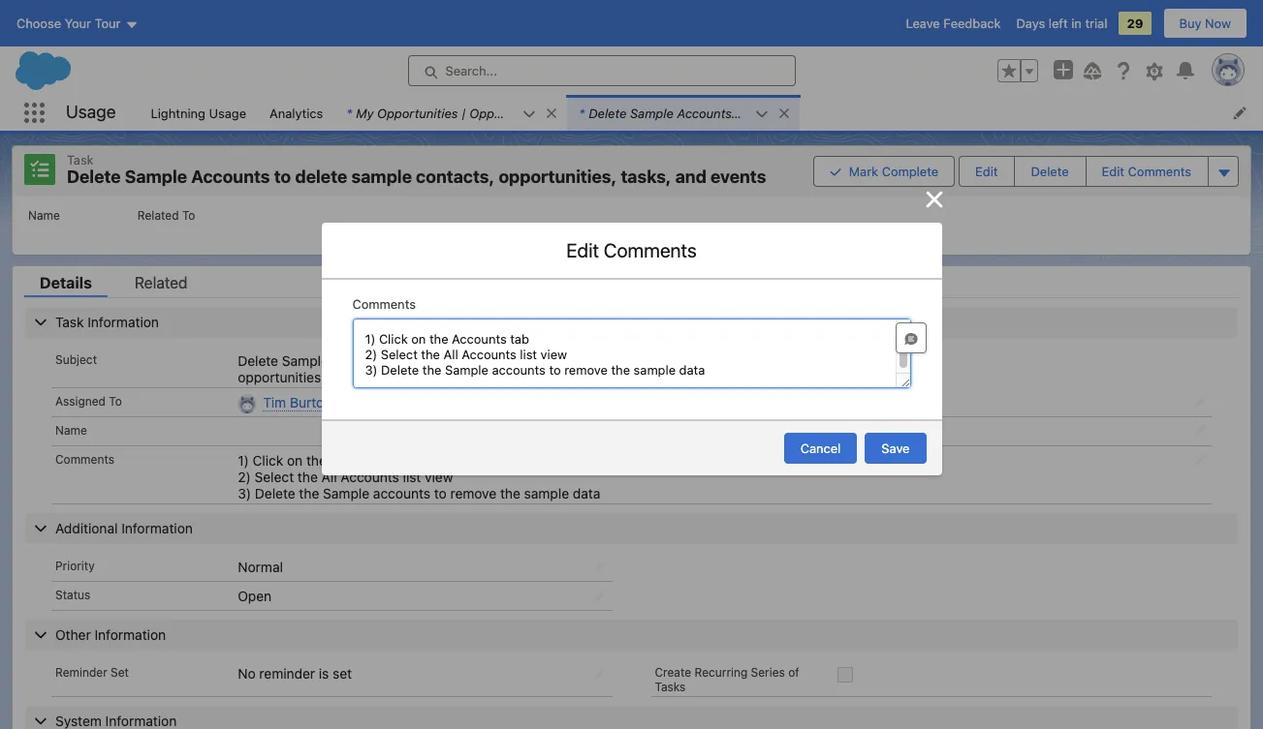 Task type: describe. For each thing, give the bounding box(es) containing it.
list for leave feedback link
[[139, 95, 1263, 131]]

details link
[[24, 274, 107, 297]]

tab
[[392, 453, 413, 469]]

other
[[55, 627, 91, 643]]

0 vertical spatial group
[[997, 59, 1038, 82]]

delete inside delete sample accounts to delete sample contacts, opportunities, tasks, and events
[[411, 352, 450, 369]]

contacts, inside task delete sample accounts to delete sample contacts, opportunities, tasks, and events
[[416, 167, 495, 187]]

search... button
[[408, 55, 795, 86]]

leave feedback link
[[906, 16, 1001, 31]]

left
[[1049, 16, 1068, 31]]

mark complete button
[[813, 156, 955, 187]]

|
[[461, 105, 466, 121]]

due date
[[655, 394, 706, 409]]

cancel
[[800, 441, 841, 456]]

delete inside task delete sample accounts to delete sample contacts, opportunities, tasks, and events
[[67, 167, 121, 187]]

days
[[1016, 16, 1045, 31]]

* my opportunities | opportunities
[[346, 105, 550, 121]]

now
[[1205, 16, 1231, 31]]

information for task information
[[88, 314, 159, 330]]

on
[[287, 453, 303, 469]]

no
[[238, 666, 256, 682]]

related for related
[[135, 274, 188, 291]]

mark complete
[[849, 164, 938, 179]]

0 horizontal spatial usage
[[66, 102, 116, 122]]

normal
[[238, 559, 283, 576]]

delete button
[[1015, 157, 1084, 186]]

tim
[[263, 394, 286, 411]]

tim burton link
[[263, 394, 332, 411]]

to for related to
[[182, 208, 195, 222]]

my
[[356, 105, 374, 121]]

to inside delete sample accounts to delete sample contacts, opportunities, tasks, and events
[[394, 352, 407, 369]]

complete
[[882, 164, 938, 179]]

recurring
[[695, 666, 748, 680]]

open
[[238, 588, 272, 605]]

1 horizontal spatial edit
[[975, 164, 998, 179]]

details
[[40, 274, 92, 291]]

usage inside lightning usage link
[[209, 105, 246, 121]]

days left in trial
[[1016, 16, 1107, 31]]

data
[[573, 485, 600, 502]]

system information
[[55, 713, 177, 730]]

text default image
[[545, 106, 559, 120]]

set
[[333, 666, 352, 682]]

additional
[[55, 520, 118, 537]]

analytics
[[270, 105, 323, 121]]

reminder
[[55, 666, 107, 680]]

29
[[1127, 16, 1143, 31]]

in
[[1071, 16, 1082, 31]]

comments inside edit comments button
[[1128, 164, 1191, 179]]

set
[[111, 666, 129, 680]]

priority
[[55, 559, 95, 574]]

delete inside 1) click on the accounts tab 2) select the all accounts list view 3) delete the sample accounts to remove the sample data
[[255, 485, 295, 502]]

is
[[319, 666, 329, 682]]

related to
[[137, 208, 195, 222]]

Comments text field
[[352, 319, 911, 388]]

sample inside task delete sample accounts to delete sample contacts, opportunities, tasks, and events
[[351, 167, 412, 187]]

system
[[55, 713, 102, 730]]

1) click on the accounts tab 2) select the all accounts list view 3) delete the sample accounts to remove the sample data
[[238, 453, 600, 502]]

analytics link
[[258, 95, 335, 131]]

sample inside 1) click on the accounts tab 2) select the all accounts list view 3) delete the sample accounts to remove the sample data
[[323, 485, 369, 502]]

assigned
[[55, 394, 106, 409]]

1)
[[238, 453, 249, 469]]

lightning usage
[[151, 105, 246, 121]]

sample inside delete sample accounts to delete sample contacts, opportunities, tasks, and events
[[282, 352, 328, 369]]

date
[[680, 394, 706, 409]]

sample inside delete sample accounts to delete sample contacts, opportunities, tasks, and events
[[453, 352, 498, 369]]

* for * my opportunities | opportunities
[[346, 105, 352, 121]]

to inside 1) click on the accounts tab 2) select the all accounts list view 3) delete the sample accounts to remove the sample data
[[434, 485, 447, 502]]

create
[[655, 666, 691, 680]]

reminder set
[[55, 666, 129, 680]]

edit button
[[960, 157, 1013, 186]]

tasks, inside delete sample accounts to delete sample contacts, opportunities, tasks, and events
[[329, 369, 365, 385]]

feedback
[[944, 16, 1001, 31]]

tasks
[[655, 680, 686, 695]]

accounts
[[373, 485, 430, 502]]

1 vertical spatial name
[[55, 423, 87, 438]]

additional information
[[55, 520, 193, 537]]

delete inside delete sample accounts to delete sample contacts, opportunities, tasks, and events
[[238, 352, 278, 369]]

leave
[[906, 16, 940, 31]]

list
[[403, 469, 421, 485]]

edit comments inside button
[[1102, 164, 1191, 179]]

information for additional information
[[121, 520, 193, 537]]

buy now button
[[1163, 8, 1248, 39]]

lightning
[[151, 105, 205, 121]]

text default image
[[778, 106, 791, 120]]

additional information button
[[25, 514, 1238, 545]]

contacts, inside delete sample accounts to delete sample contacts, opportunities, tasks, and events
[[502, 352, 560, 369]]

to inside task delete sample accounts to delete sample contacts, opportunities, tasks, and events
[[274, 167, 291, 187]]

opportunities, inside delete sample accounts to delete sample contacts, opportunities, tasks, and events
[[238, 369, 325, 385]]

events inside delete sample accounts to delete sample contacts, opportunities, tasks, and events
[[396, 369, 438, 385]]

3)
[[238, 485, 251, 502]]

buy now
[[1179, 16, 1231, 31]]

no reminder is set
[[238, 666, 352, 682]]

save
[[882, 441, 910, 456]]



Task type: locate. For each thing, give the bounding box(es) containing it.
2 * from the left
[[579, 105, 585, 121]]

opportunities, down text default image
[[499, 167, 617, 187]]

delete inside task delete sample accounts to delete sample contacts, opportunities, tasks, and events
[[295, 167, 347, 187]]

information down set
[[105, 713, 177, 730]]

task
[[67, 152, 94, 168], [55, 314, 84, 330]]

accounts
[[191, 167, 270, 187], [332, 352, 391, 369], [330, 453, 389, 469], [341, 469, 399, 485]]

1 horizontal spatial contacts,
[[502, 352, 560, 369]]

0 horizontal spatial and
[[369, 369, 392, 385]]

to
[[182, 208, 195, 222], [109, 394, 122, 409]]

opportunities, inside task delete sample accounts to delete sample contacts, opportunities, tasks, and events
[[499, 167, 617, 187]]

comments
[[1128, 164, 1191, 179], [604, 240, 697, 262], [352, 297, 416, 312], [55, 453, 114, 467]]

trial
[[1085, 16, 1107, 31]]

events up tab
[[396, 369, 438, 385]]

opportunities left |
[[377, 105, 458, 121]]

other information
[[55, 627, 166, 643]]

burton
[[290, 394, 332, 411]]

* link
[[567, 95, 755, 131]]

opportunities, up tim
[[238, 369, 325, 385]]

events inside task delete sample accounts to delete sample contacts, opportunities, tasks, and events
[[711, 167, 766, 187]]

edit right delete button
[[1102, 164, 1124, 179]]

1 horizontal spatial events
[[711, 167, 766, 187]]

0 vertical spatial delete
[[295, 167, 347, 187]]

lightning usage link
[[139, 95, 258, 131]]

sample
[[125, 167, 187, 187], [282, 352, 328, 369], [323, 485, 369, 502]]

1 horizontal spatial opportunities,
[[499, 167, 617, 187]]

* list item
[[567, 95, 800, 131]]

0 vertical spatial list
[[139, 95, 1263, 131]]

usage left lightning
[[66, 102, 116, 122]]

information for system information
[[105, 713, 177, 730]]

1 horizontal spatial tasks,
[[621, 167, 671, 187]]

due
[[655, 394, 677, 409]]

name
[[28, 208, 60, 222], [55, 423, 87, 438]]

1 vertical spatial edit comments
[[566, 240, 697, 262]]

group
[[997, 59, 1038, 82], [813, 154, 1239, 189]]

0 horizontal spatial opportunities
[[377, 105, 458, 121]]

0 horizontal spatial contacts,
[[416, 167, 495, 187]]

1 vertical spatial tasks,
[[329, 369, 365, 385]]

buy
[[1179, 16, 1202, 31]]

and inside delete sample accounts to delete sample contacts, opportunities, tasks, and events
[[369, 369, 392, 385]]

1 vertical spatial and
[[369, 369, 392, 385]]

the
[[306, 453, 327, 469], [298, 469, 318, 485], [299, 485, 319, 502], [500, 485, 520, 502]]

series
[[751, 666, 785, 680]]

0 vertical spatial sample
[[125, 167, 187, 187]]

tasks, down * link
[[621, 167, 671, 187]]

of
[[788, 666, 799, 680]]

0 horizontal spatial to
[[274, 167, 291, 187]]

and
[[675, 167, 707, 187], [369, 369, 392, 385]]

information right additional
[[121, 520, 193, 537]]

1 horizontal spatial delete
[[411, 352, 450, 369]]

0 horizontal spatial edit
[[566, 240, 599, 262]]

name down assigned
[[55, 423, 87, 438]]

0 horizontal spatial delete
[[295, 167, 347, 187]]

edit comments right delete button
[[1102, 164, 1191, 179]]

related link
[[119, 274, 203, 297]]

0 vertical spatial task
[[67, 152, 94, 168]]

0 horizontal spatial opportunities,
[[238, 369, 325, 385]]

1 vertical spatial group
[[813, 154, 1239, 189]]

0 vertical spatial to
[[274, 167, 291, 187]]

sample
[[351, 167, 412, 187], [453, 352, 498, 369], [524, 485, 569, 502]]

save button
[[865, 433, 926, 464]]

1 vertical spatial related
[[135, 274, 188, 291]]

select
[[254, 469, 294, 485]]

opportunities,
[[499, 167, 617, 187], [238, 369, 325, 385]]

and inside task delete sample accounts to delete sample contacts, opportunities, tasks, and events
[[675, 167, 707, 187]]

accounts inside task delete sample accounts to delete sample contacts, opportunities, tasks, and events
[[191, 167, 270, 187]]

2 vertical spatial to
[[434, 485, 447, 502]]

and up tab
[[369, 369, 392, 385]]

edit left delete button
[[975, 164, 998, 179]]

1 vertical spatial sample
[[282, 352, 328, 369]]

related up task information
[[135, 274, 188, 291]]

related up 'related' link
[[137, 208, 179, 222]]

to right assigned
[[109, 394, 122, 409]]

tasks, inside task delete sample accounts to delete sample contacts, opportunities, tasks, and events
[[621, 167, 671, 187]]

* left my
[[346, 105, 352, 121]]

2 horizontal spatial sample
[[524, 485, 569, 502]]

task information button
[[25, 307, 1238, 338]]

task inside task delete sample accounts to delete sample contacts, opportunities, tasks, and events
[[67, 152, 94, 168]]

system information button
[[25, 706, 1238, 730]]

name up details
[[28, 208, 60, 222]]

edit comments button
[[1086, 157, 1207, 186]]

to for assigned to
[[109, 394, 122, 409]]

delete
[[1031, 164, 1069, 179], [67, 167, 121, 187], [238, 352, 278, 369], [255, 485, 295, 502]]

click
[[253, 453, 283, 469]]

to up 'related' link
[[182, 208, 195, 222]]

create recurring series of tasks
[[655, 666, 799, 695]]

information for other information
[[94, 627, 166, 643]]

contacts,
[[416, 167, 495, 187], [502, 352, 560, 369]]

*
[[346, 105, 352, 121], [579, 105, 585, 121]]

2 vertical spatial sample
[[323, 485, 369, 502]]

1 vertical spatial list
[[13, 196, 1250, 254]]

leave feedback
[[906, 16, 1001, 31]]

2 vertical spatial sample
[[524, 485, 569, 502]]

1 horizontal spatial to
[[394, 352, 407, 369]]

assigned to
[[55, 394, 122, 409]]

1 horizontal spatial usage
[[209, 105, 246, 121]]

tasks,
[[621, 167, 671, 187], [329, 369, 365, 385]]

0 horizontal spatial tasks,
[[329, 369, 365, 385]]

delete
[[295, 167, 347, 187], [411, 352, 450, 369]]

sample up the burton at the bottom left of the page
[[282, 352, 328, 369]]

edit up "task information" dropdown button
[[566, 240, 599, 262]]

tasks, up the burton at the bottom left of the page
[[329, 369, 365, 385]]

events
[[711, 167, 766, 187], [396, 369, 438, 385]]

task delete sample accounts to delete sample contacts, opportunities, tasks, and events
[[67, 152, 766, 187]]

0 vertical spatial opportunities,
[[499, 167, 617, 187]]

1 horizontal spatial and
[[675, 167, 707, 187]]

* right text default image
[[579, 105, 585, 121]]

edit comments
[[1102, 164, 1191, 179], [566, 240, 697, 262]]

remove
[[450, 485, 497, 502]]

status
[[55, 588, 90, 603]]

0 vertical spatial name
[[28, 208, 60, 222]]

edit comments up "task information" dropdown button
[[566, 240, 697, 262]]

0 vertical spatial and
[[675, 167, 707, 187]]

mark
[[849, 164, 878, 179]]

accounts inside delete sample accounts to delete sample contacts, opportunities, tasks, and events
[[332, 352, 391, 369]]

0 vertical spatial related
[[137, 208, 179, 222]]

1 horizontal spatial *
[[579, 105, 585, 121]]

0 vertical spatial sample
[[351, 167, 412, 187]]

usage right lightning
[[209, 105, 246, 121]]

1 vertical spatial opportunities,
[[238, 369, 325, 385]]

opportunities right |
[[469, 105, 550, 121]]

0 vertical spatial tasks,
[[621, 167, 671, 187]]

cancel button
[[784, 433, 857, 464]]

usage
[[66, 102, 116, 122], [209, 105, 246, 121]]

0 horizontal spatial sample
[[351, 167, 412, 187]]

0 vertical spatial contacts,
[[416, 167, 495, 187]]

1 vertical spatial delete
[[411, 352, 450, 369]]

delete sample accounts to delete sample contacts, opportunities, tasks, and events
[[238, 352, 560, 385]]

all
[[321, 469, 337, 485]]

list
[[139, 95, 1263, 131], [13, 196, 1250, 254]]

tim burton
[[263, 394, 332, 411]]

list for lightning usage link
[[13, 196, 1250, 254]]

and down '*' list item
[[675, 167, 707, 187]]

1 horizontal spatial sample
[[453, 352, 498, 369]]

0 horizontal spatial *
[[346, 105, 352, 121]]

information down 'related' link
[[88, 314, 159, 330]]

2 horizontal spatial edit
[[1102, 164, 1124, 179]]

0 horizontal spatial events
[[396, 369, 438, 385]]

task information
[[55, 314, 159, 330]]

delete inside button
[[1031, 164, 1069, 179]]

search...
[[445, 63, 497, 79]]

sample inside task delete sample accounts to delete sample contacts, opportunities, tasks, and events
[[125, 167, 187, 187]]

list item containing *
[[335, 95, 567, 131]]

1 opportunities from the left
[[377, 105, 458, 121]]

0 horizontal spatial to
[[109, 394, 122, 409]]

1 vertical spatial to
[[394, 352, 407, 369]]

0 vertical spatial events
[[711, 167, 766, 187]]

2 horizontal spatial to
[[434, 485, 447, 502]]

list item
[[335, 95, 567, 131]]

1 vertical spatial sample
[[453, 352, 498, 369]]

inverse image
[[922, 188, 946, 212]]

1 vertical spatial to
[[109, 394, 122, 409]]

task for delete
[[67, 152, 94, 168]]

task for information
[[55, 314, 84, 330]]

group containing mark complete
[[813, 154, 1239, 189]]

0 vertical spatial edit comments
[[1102, 164, 1191, 179]]

related for related to
[[137, 208, 179, 222]]

1 horizontal spatial opportunities
[[469, 105, 550, 121]]

events down '*' list item
[[711, 167, 766, 187]]

edit
[[975, 164, 998, 179], [1102, 164, 1124, 179], [566, 240, 599, 262]]

opportunities
[[377, 105, 458, 121], [469, 105, 550, 121]]

1 vertical spatial events
[[396, 369, 438, 385]]

* for *
[[579, 105, 585, 121]]

other information button
[[25, 620, 1238, 651]]

list containing name
[[13, 196, 1250, 254]]

to
[[274, 167, 291, 187], [394, 352, 407, 369], [434, 485, 447, 502]]

0 vertical spatial to
[[182, 208, 195, 222]]

information up set
[[94, 627, 166, 643]]

related
[[137, 208, 179, 222], [135, 274, 188, 291]]

sample inside 1) click on the accounts tab 2) select the all accounts list view 3) delete the sample accounts to remove the sample data
[[524, 485, 569, 502]]

2 opportunities from the left
[[469, 105, 550, 121]]

0 horizontal spatial edit comments
[[566, 240, 697, 262]]

view
[[425, 469, 453, 485]]

subject
[[55, 352, 97, 367]]

1 vertical spatial task
[[55, 314, 84, 330]]

1 horizontal spatial edit comments
[[1102, 164, 1191, 179]]

reminder
[[259, 666, 315, 682]]

1 * from the left
[[346, 105, 352, 121]]

sample left 'accounts'
[[323, 485, 369, 502]]

1 horizontal spatial to
[[182, 208, 195, 222]]

list containing lightning usage
[[139, 95, 1263, 131]]

sample up related to
[[125, 167, 187, 187]]

1 vertical spatial contacts,
[[502, 352, 560, 369]]

2)
[[238, 469, 251, 485]]

task inside "task information" dropdown button
[[55, 314, 84, 330]]



Task type: vqa. For each thing, say whether or not it's contained in the screenshot.
shown,
no



